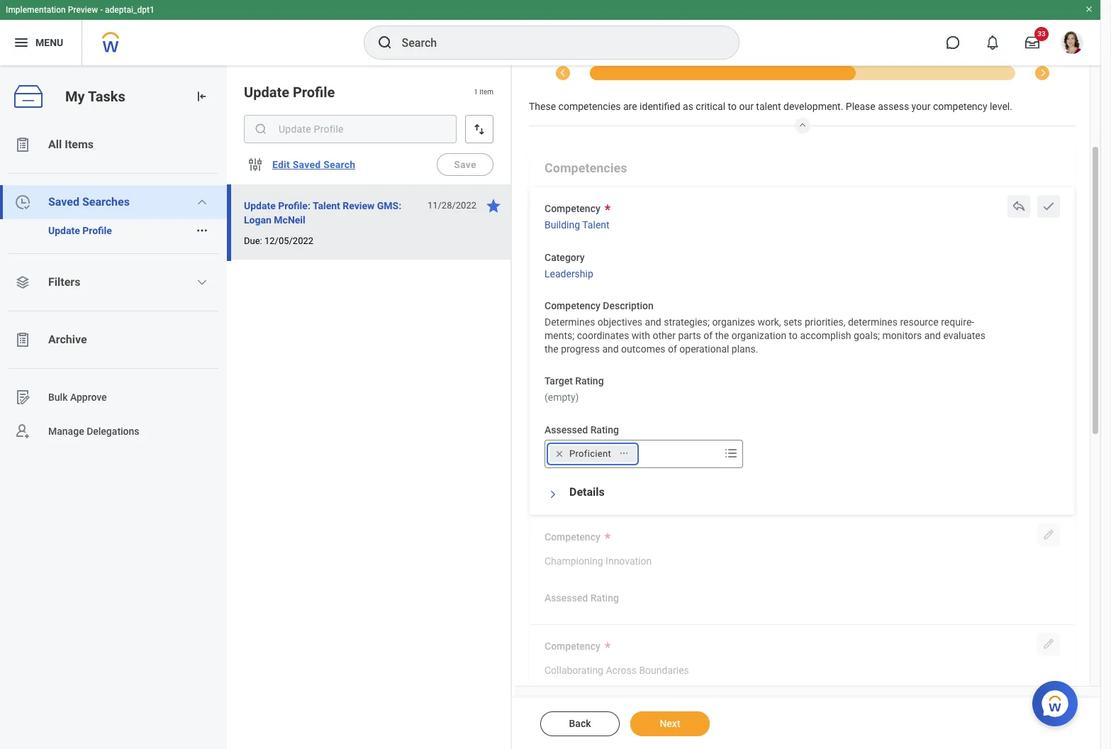 Task type: vqa. For each thing, say whether or not it's contained in the screenshot.
Search Workday SEARCH BOX
yes



Task type: describe. For each thing, give the bounding box(es) containing it.
archive
[[48, 333, 87, 346]]

search
[[324, 159, 356, 170]]

0 vertical spatial update
[[244, 84, 289, 101]]

are
[[624, 101, 638, 112]]

clipboard image for archive
[[14, 331, 31, 348]]

my tasks
[[65, 88, 125, 105]]

user plus image
[[14, 423, 31, 440]]

33 button
[[1017, 27, 1049, 58]]

profile inside item list element
[[293, 84, 335, 101]]

1 assessed rating from the top
[[545, 424, 619, 436]]

2 assessed rating from the top
[[545, 592, 619, 604]]

competency inside competency description determines objectives and strategies; organizes work, sets priorities, determines resource require ments; coordinates with other parts of the organization to accomplish goals; monitors and evaluates the progress and outcomes of operational plans.
[[545, 300, 601, 312]]

to inside competency description determines objectives and strategies; organizes work, sets priorities, determines resource require ments; coordinates with other parts of the organization to accomplish goals; monitors and evaluates the progress and outcomes of operational plans.
[[789, 330, 798, 341]]

Championing Innovation text field
[[545, 547, 652, 572]]

your
[[912, 101, 931, 112]]

evaluates
[[944, 330, 986, 341]]

rating inside 'target rating (empty)'
[[576, 376, 604, 387]]

tasks
[[88, 88, 125, 105]]

update profile button
[[0, 219, 190, 242]]

across
[[606, 665, 637, 676]]

competency building talent
[[545, 203, 610, 231]]

proficient
[[570, 448, 612, 459]]

preview
[[68, 5, 98, 15]]

1
[[474, 88, 478, 96]]

sort image
[[473, 122, 487, 136]]

approve
[[70, 391, 107, 403]]

assess
[[879, 101, 910, 112]]

my tasks element
[[0, 65, 227, 749]]

chevron down image
[[548, 486, 558, 503]]

collaborating
[[545, 665, 604, 676]]

our
[[740, 101, 754, 112]]

1 assessed from the top
[[545, 424, 588, 436]]

these competencies are identified as critical to our talent development. please assess your competency level.
[[529, 101, 1013, 112]]

talent for profile:
[[313, 200, 340, 211]]

perspective image
[[14, 274, 31, 291]]

aspirations button
[[1035, 64, 1086, 80]]

priorities,
[[805, 317, 846, 328]]

search image
[[376, 34, 393, 51]]

category
[[545, 252, 585, 263]]

saved searches button
[[0, 185, 227, 219]]

details button
[[570, 485, 605, 498]]

my
[[65, 88, 85, 105]]

chevron up image
[[794, 118, 811, 129]]

critical
[[696, 101, 726, 112]]

ments;
[[545, 317, 975, 341]]

configure image
[[247, 156, 264, 173]]

update profile inside item list element
[[244, 84, 335, 101]]

goals;
[[854, 330, 881, 341]]

profile inside button
[[82, 225, 112, 236]]

identified as
[[640, 101, 694, 112]]

update for update profile: talent review gms: logan mcneil button
[[244, 200, 276, 211]]

outcomes
[[622, 343, 666, 354]]

x small image
[[553, 447, 567, 461]]

organizes
[[713, 317, 756, 328]]

profile:
[[278, 200, 311, 211]]

notifications large image
[[986, 35, 1000, 50]]

next button
[[631, 712, 710, 736]]

update profile: talent review gms: logan mcneil
[[244, 200, 402, 226]]

update profile inside button
[[48, 225, 112, 236]]

operational
[[680, 343, 730, 354]]

list containing all items
[[0, 128, 227, 448]]

1 vertical spatial rating
[[591, 424, 619, 436]]

bulk
[[48, 391, 68, 403]]

require
[[942, 317, 975, 328]]

transformation import image
[[194, 89, 209, 104]]

plans.
[[732, 343, 759, 354]]

edit saved search button
[[267, 150, 361, 179]]

all items
[[48, 138, 94, 151]]

chevron down image for saved searches
[[197, 197, 208, 208]]

implementation preview -   adeptai_dpt1
[[6, 5, 155, 15]]

organization
[[732, 330, 787, 341]]

update profile: talent review gms: logan mcneil button
[[244, 197, 420, 228]]

logan
[[244, 214, 272, 226]]

saved searches
[[48, 195, 130, 209]]

building
[[545, 219, 580, 231]]

archive button
[[0, 323, 227, 357]]

3 competency from the top
[[545, 531, 601, 542]]

menu
[[35, 37, 63, 48]]

target
[[545, 376, 573, 387]]

11/28/2022
[[428, 200, 477, 211]]

related actions image
[[619, 449, 629, 459]]

edit image
[[1042, 637, 1056, 651]]

menu banner
[[0, 0, 1101, 65]]

description
[[603, 300, 654, 312]]

manage
[[48, 425, 84, 437]]

strategies;
[[664, 317, 710, 328]]

these competencies
[[529, 101, 621, 112]]

justify image
[[13, 34, 30, 51]]

implementation
[[6, 5, 66, 15]]

review
[[343, 200, 375, 211]]

championing innovation
[[545, 556, 652, 567]]

other
[[653, 330, 676, 341]]

competency
[[934, 101, 988, 112]]

objectives
[[598, 317, 643, 328]]

(empty)
[[545, 392, 579, 403]]

development.
[[784, 101, 844, 112]]

close environment banner image
[[1086, 5, 1094, 13]]

items
[[65, 138, 94, 151]]

33
[[1038, 30, 1046, 38]]

adeptai_dpt1
[[105, 5, 155, 15]]

championing
[[545, 556, 604, 567]]

competencies region
[[529, 95, 1076, 749]]

item list element
[[227, 65, 512, 749]]

chevron left image
[[554, 64, 572, 77]]

competencies
[[545, 161, 628, 175]]

rename image
[[14, 389, 31, 406]]

none text field inside item list element
[[244, 115, 457, 143]]



Task type: locate. For each thing, give the bounding box(es) containing it.
2 chevron down image from the top
[[197, 277, 208, 288]]

searches
[[82, 195, 130, 209]]

talent
[[313, 200, 340, 211], [583, 219, 610, 231]]

chevron down image down related actions icon
[[197, 277, 208, 288]]

chevron right image
[[1035, 64, 1052, 77]]

-
[[100, 5, 103, 15]]

building talent link
[[545, 216, 610, 231]]

update profile down 'saved searches'
[[48, 225, 112, 236]]

4 competency from the top
[[545, 640, 601, 652]]

0 horizontal spatial profile
[[82, 225, 112, 236]]

star image
[[485, 197, 502, 214]]

edit saved search
[[272, 159, 356, 170]]

1 clipboard image from the top
[[14, 136, 31, 153]]

1 vertical spatial assessed
[[545, 592, 588, 604]]

2 vertical spatial and
[[603, 343, 619, 354]]

0 vertical spatial assessed rating
[[545, 424, 619, 436]]

and down coordinates
[[603, 343, 619, 354]]

the down the organizes on the top
[[716, 330, 730, 341]]

update profile up search image
[[244, 84, 335, 101]]

innovation
[[606, 556, 652, 567]]

to
[[728, 101, 737, 112], [789, 330, 798, 341]]

chevron down image
[[197, 197, 208, 208], [197, 277, 208, 288]]

of down other
[[668, 343, 678, 354]]

profile logan mcneil image
[[1061, 31, 1084, 57]]

collaborating across boundaries
[[545, 665, 690, 676]]

competency up building talent link
[[545, 203, 601, 215]]

list
[[0, 128, 227, 448]]

0 vertical spatial to
[[728, 101, 737, 112]]

1 horizontal spatial and
[[645, 317, 662, 328]]

due:
[[244, 236, 262, 246]]

accomplish
[[801, 330, 852, 341]]

talent inside update profile: talent review gms: logan mcneil
[[313, 200, 340, 211]]

1 horizontal spatial the
[[716, 330, 730, 341]]

to left our
[[728, 101, 737, 112]]

0 vertical spatial update profile
[[244, 84, 335, 101]]

1 horizontal spatial profile
[[293, 84, 335, 101]]

chevron down image for filters
[[197, 277, 208, 288]]

update inside update profile: talent review gms: logan mcneil
[[244, 200, 276, 211]]

the left progress
[[545, 343, 559, 354]]

0 vertical spatial profile
[[293, 84, 335, 101]]

0 horizontal spatial the
[[545, 343, 559, 354]]

2 competency from the top
[[545, 300, 601, 312]]

back button
[[541, 712, 620, 736]]

0 vertical spatial chevron down image
[[197, 197, 208, 208]]

back
[[569, 718, 591, 729]]

manage delegations
[[48, 425, 139, 437]]

1 vertical spatial and
[[925, 330, 942, 341]]

and down resource
[[925, 330, 942, 341]]

assessed up x small image
[[545, 424, 588, 436]]

assessed down the championing on the bottom of page
[[545, 592, 588, 604]]

assessed rating
[[545, 424, 619, 436], [545, 592, 619, 604]]

proficient, press delete to clear value. option
[[550, 445, 636, 462]]

item
[[480, 88, 494, 96]]

talent right the profile: on the top left
[[313, 200, 340, 211]]

delegations
[[87, 425, 139, 437]]

0 horizontal spatial saved
[[48, 195, 79, 209]]

rating up proficient, press delete to clear value. option
[[591, 424, 619, 436]]

clipboard image left all
[[14, 136, 31, 153]]

2 competency element from the top
[[545, 656, 690, 682]]

0 horizontal spatial update profile
[[48, 225, 112, 236]]

saved inside the saved searches dropdown button
[[48, 195, 79, 209]]

mcneil
[[274, 214, 306, 226]]

12/05/2022
[[265, 236, 314, 246]]

1 competency from the top
[[545, 203, 601, 215]]

update up search image
[[244, 84, 289, 101]]

save
[[454, 159, 477, 170]]

Collaborating Across Boundaries text field
[[545, 657, 690, 681]]

update up "logan"
[[244, 200, 276, 211]]

saved right edit in the top of the page
[[293, 159, 321, 170]]

competencies element
[[529, 148, 1076, 749]]

competency element containing collaborating across boundaries
[[545, 656, 690, 682]]

monitors
[[883, 330, 923, 341]]

boundaries
[[640, 665, 690, 676]]

2 vertical spatial rating
[[591, 592, 619, 604]]

aspirations
[[1043, 68, 1086, 78]]

2 clipboard image from the top
[[14, 331, 31, 348]]

assessed rating up proficient
[[545, 424, 619, 436]]

category leadership
[[545, 252, 594, 279]]

the
[[716, 330, 730, 341], [545, 343, 559, 354]]

clipboard image left the archive
[[14, 331, 31, 348]]

1 horizontal spatial of
[[704, 330, 713, 341]]

resource
[[901, 317, 939, 328]]

rating right target at bottom
[[576, 376, 604, 387]]

competency inside competency building talent
[[545, 203, 601, 215]]

competency up the championing on the bottom of page
[[545, 531, 601, 542]]

0 vertical spatial talent
[[313, 200, 340, 211]]

1 vertical spatial talent
[[583, 219, 610, 231]]

determines
[[848, 317, 898, 328]]

competency up determines on the top
[[545, 300, 601, 312]]

prompts image
[[723, 445, 740, 462]]

related actions image
[[196, 224, 209, 237]]

menu button
[[0, 20, 82, 65]]

search image
[[254, 122, 268, 136]]

competency up collaborating at bottom
[[545, 640, 601, 652]]

talent inside competency building talent
[[583, 219, 610, 231]]

sets
[[784, 317, 803, 328]]

update
[[244, 84, 289, 101], [244, 200, 276, 211], [48, 225, 80, 236]]

1 vertical spatial chevron down image
[[197, 277, 208, 288]]

due: 12/05/2022
[[244, 236, 314, 246]]

assessed
[[545, 424, 588, 436], [545, 592, 588, 604]]

1 item
[[474, 88, 494, 96]]

progress
[[561, 343, 600, 354]]

check image
[[1042, 200, 1056, 214]]

saved inside edit saved search button
[[293, 159, 321, 170]]

1 vertical spatial to
[[789, 330, 798, 341]]

1 vertical spatial of
[[668, 343, 678, 354]]

competency element
[[545, 547, 652, 573], [545, 656, 690, 682]]

saved
[[293, 159, 321, 170], [48, 195, 79, 209]]

competency description determines objectives and strategies; organizes work, sets priorities, determines resource require ments; coordinates with other parts of the organization to accomplish goals; monitors and evaluates the progress and outcomes of operational plans.
[[545, 300, 989, 354]]

0 horizontal spatial talent
[[313, 200, 340, 211]]

leadership
[[545, 268, 594, 279]]

target rating (empty)
[[545, 376, 604, 403]]

2 assessed from the top
[[545, 592, 588, 604]]

work,
[[758, 317, 782, 328]]

edit
[[272, 159, 290, 170]]

0 horizontal spatial to
[[728, 101, 737, 112]]

clipboard image
[[14, 136, 31, 153], [14, 331, 31, 348]]

leadership link
[[545, 265, 594, 279]]

filters button
[[0, 265, 227, 299]]

1 vertical spatial the
[[545, 343, 559, 354]]

update profile
[[244, 84, 335, 101], [48, 225, 112, 236]]

Search Workday  search field
[[402, 27, 710, 58]]

saved right clock check image
[[48, 195, 79, 209]]

to down "sets"
[[789, 330, 798, 341]]

1 horizontal spatial update profile
[[244, 84, 335, 101]]

all items button
[[0, 128, 227, 162]]

clipboard image for all items
[[14, 136, 31, 153]]

with
[[632, 330, 651, 341]]

0 vertical spatial saved
[[293, 159, 321, 170]]

0 vertical spatial the
[[716, 330, 730, 341]]

and
[[645, 317, 662, 328], [925, 330, 942, 341], [603, 343, 619, 354]]

update down 'saved searches'
[[48, 225, 80, 236]]

save button
[[437, 153, 494, 176]]

chevron down image up related actions icon
[[197, 197, 208, 208]]

1 horizontal spatial talent
[[583, 219, 610, 231]]

update for update profile button
[[48, 225, 80, 236]]

parts
[[679, 330, 702, 341]]

clock check image
[[14, 194, 31, 211]]

1 competency element from the top
[[545, 547, 652, 573]]

1 vertical spatial saved
[[48, 195, 79, 209]]

edit image
[[1042, 528, 1056, 542]]

0 vertical spatial and
[[645, 317, 662, 328]]

0 vertical spatial rating
[[576, 376, 604, 387]]

clipboard image inside archive button
[[14, 331, 31, 348]]

filters
[[48, 275, 80, 289]]

and up other
[[645, 317, 662, 328]]

1 vertical spatial assessed rating
[[545, 592, 619, 604]]

inbox large image
[[1026, 35, 1040, 50]]

1 vertical spatial profile
[[82, 225, 112, 236]]

1 horizontal spatial saved
[[293, 159, 321, 170]]

0 vertical spatial competency element
[[545, 547, 652, 573]]

0 vertical spatial of
[[704, 330, 713, 341]]

1 chevron down image from the top
[[197, 197, 208, 208]]

undo l image
[[1012, 200, 1027, 214]]

0 horizontal spatial and
[[603, 343, 619, 354]]

assessed rating down the championing on the bottom of page
[[545, 592, 619, 604]]

0 horizontal spatial of
[[668, 343, 678, 354]]

0 vertical spatial clipboard image
[[14, 136, 31, 153]]

1 vertical spatial update
[[244, 200, 276, 211]]

1 vertical spatial clipboard image
[[14, 331, 31, 348]]

of up operational
[[704, 330, 713, 341]]

bulk approve link
[[0, 380, 227, 414]]

1 vertical spatial update profile
[[48, 225, 112, 236]]

next
[[660, 718, 681, 729]]

0 vertical spatial assessed
[[545, 424, 588, 436]]

bulk approve
[[48, 391, 107, 403]]

rating down championing innovation
[[591, 592, 619, 604]]

2 vertical spatial update
[[48, 225, 80, 236]]

determines
[[545, 317, 596, 328]]

1 vertical spatial competency element
[[545, 656, 690, 682]]

clipboard image inside all items button
[[14, 136, 31, 153]]

all
[[48, 138, 62, 151]]

competency element containing championing innovation
[[545, 547, 652, 573]]

talent for building
[[583, 219, 610, 231]]

proficient element
[[570, 447, 612, 460]]

None text field
[[244, 115, 457, 143]]

talent right building
[[583, 219, 610, 231]]

1 horizontal spatial to
[[789, 330, 798, 341]]

update inside button
[[48, 225, 80, 236]]

2 horizontal spatial and
[[925, 330, 942, 341]]

coordinates
[[577, 330, 630, 341]]

rating
[[576, 376, 604, 387], [591, 424, 619, 436], [591, 592, 619, 604]]



